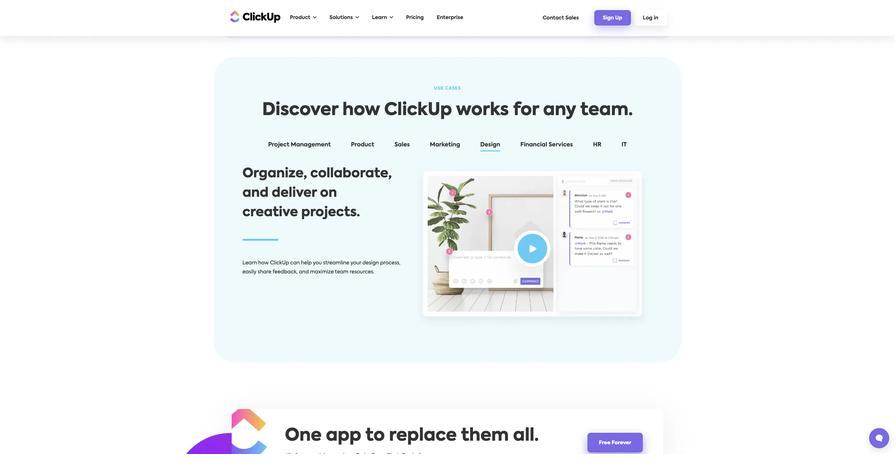 Task type: vqa. For each thing, say whether or not it's contained in the screenshot.
1st Projects Button from left
no



Task type: describe. For each thing, give the bounding box(es) containing it.
project management button
[[261, 140, 338, 153]]

financial services button
[[514, 140, 581, 153]]

design
[[363, 261, 379, 266]]

management
[[291, 142, 331, 148]]

projects.
[[302, 206, 360, 219]]

contact sales button
[[540, 12, 583, 24]]

project management
[[268, 142, 331, 148]]

solutions
[[330, 15, 353, 20]]

log in
[[643, 16, 659, 21]]

team
[[335, 270, 349, 275]]

solutions button
[[326, 10, 363, 25]]

help
[[301, 261, 312, 266]]

process,
[[381, 261, 401, 266]]

discover
[[262, 102, 339, 119]]

clickup logo image
[[221, 405, 268, 454]]

them
[[461, 428, 509, 445]]

sales button
[[388, 140, 417, 153]]

hr button
[[587, 140, 609, 153]]

easily
[[243, 270, 257, 275]]

for
[[514, 102, 539, 119]]

and inside the organize, collaborate, and deliver on creative projects.
[[243, 187, 269, 200]]

cases
[[445, 86, 461, 91]]

product for product dropdown button
[[290, 15, 311, 20]]

streamline
[[323, 261, 350, 266]]

clickup for can
[[270, 261, 289, 266]]

feedback,
[[273, 270, 298, 275]]

clickup image
[[228, 10, 281, 23]]

your
[[351, 261, 362, 266]]

to
[[366, 428, 385, 445]]

maximize
[[310, 270, 334, 275]]

design
[[481, 142, 501, 148]]

how for learn
[[258, 261, 269, 266]]

financial services
[[521, 142, 574, 148]]

app
[[326, 428, 362, 445]]

can
[[291, 261, 300, 266]]

enterprise
[[437, 15, 464, 20]]

product for product button
[[351, 142, 375, 148]]

team.
[[581, 102, 633, 119]]

discover how clickup works for any team.
[[262, 102, 633, 119]]

tab list containing project management
[[236, 140, 660, 153]]

sign up
[[603, 16, 623, 21]]

sign
[[603, 16, 615, 21]]

pricing link
[[403, 10, 428, 25]]



Task type: locate. For each thing, give the bounding box(es) containing it.
0 horizontal spatial how
[[258, 261, 269, 266]]

marketing
[[430, 142, 461, 148]]

1 horizontal spatial and
[[299, 270, 309, 275]]

1 horizontal spatial how
[[343, 102, 380, 119]]

learn up 'easily'
[[243, 261, 257, 266]]

it
[[622, 142, 627, 148]]

and inside "learn how clickup can help you streamline your design process, easily share feedback, and maximize team resources."
[[299, 270, 309, 275]]

any
[[544, 102, 577, 119]]

works
[[457, 102, 509, 119]]

hr
[[594, 142, 602, 148]]

product inside button
[[351, 142, 375, 148]]

clickup down use
[[385, 102, 452, 119]]

1 horizontal spatial clickup
[[385, 102, 452, 119]]

creative
[[243, 206, 298, 219]]

in
[[654, 16, 659, 21]]

tab list
[[236, 140, 660, 153]]

0 vertical spatial clickup
[[385, 102, 452, 119]]

up
[[616, 16, 623, 21]]

learn inside learn dropdown button
[[372, 15, 387, 20]]

all.
[[514, 428, 539, 445]]

design button
[[474, 140, 508, 153]]

clickup for works
[[385, 102, 452, 119]]

contact
[[543, 15, 565, 20]]

product button
[[287, 10, 320, 25]]

0 horizontal spatial sales
[[395, 142, 410, 148]]

1 vertical spatial product
[[351, 142, 375, 148]]

learn for learn how clickup can help you streamline your design process, easily share feedback, and maximize team resources.
[[243, 261, 257, 266]]

0 vertical spatial learn
[[372, 15, 387, 20]]

product
[[290, 15, 311, 20], [351, 142, 375, 148]]

learn inside "learn how clickup can help you streamline your design process, easily share feedback, and maximize team resources."
[[243, 261, 257, 266]]

use
[[434, 86, 444, 91]]

learn
[[372, 15, 387, 20], [243, 261, 257, 266]]

0 horizontal spatial product
[[290, 15, 311, 20]]

how inside "learn how clickup can help you streamline your design process, easily share feedback, and maximize team resources."
[[258, 261, 269, 266]]

forever
[[612, 441, 632, 446]]

1 vertical spatial and
[[299, 270, 309, 275]]

1 horizontal spatial learn
[[372, 15, 387, 20]]

product inside dropdown button
[[290, 15, 311, 20]]

project
[[268, 142, 290, 148]]

replace
[[389, 428, 457, 445]]

sales inside contact sales button
[[566, 15, 579, 20]]

organize, collaborate, and deliver on creative projects.
[[243, 167, 392, 219]]

free forever
[[599, 441, 632, 446]]

use cases
[[434, 86, 461, 91]]

0 vertical spatial product
[[290, 15, 311, 20]]

on
[[320, 187, 337, 200]]

log in link
[[635, 10, 668, 25]]

product button
[[344, 140, 382, 153]]

0 vertical spatial sales
[[566, 15, 579, 20]]

1 vertical spatial sales
[[395, 142, 410, 148]]

sales
[[566, 15, 579, 20], [395, 142, 410, 148]]

image proofing (1).png image
[[413, 164, 653, 331]]

clickup up feedback,
[[270, 261, 289, 266]]

sales inside sales button
[[395, 142, 410, 148]]

resources.
[[350, 270, 375, 275]]

share
[[258, 270, 272, 275]]

how for discover
[[343, 102, 380, 119]]

one app to replace them all.
[[285, 428, 539, 445]]

0 vertical spatial and
[[243, 187, 269, 200]]

and
[[243, 187, 269, 200], [299, 270, 309, 275]]

financial
[[521, 142, 548, 148]]

1 horizontal spatial sales
[[566, 15, 579, 20]]

1 vertical spatial how
[[258, 261, 269, 266]]

clickup inside "learn how clickup can help you streamline your design process, easily share feedback, and maximize team resources."
[[270, 261, 289, 266]]

0 horizontal spatial clickup
[[270, 261, 289, 266]]

pricing
[[406, 15, 424, 20]]

learn for learn
[[372, 15, 387, 20]]

enterprise link
[[434, 10, 467, 25]]

learn right "solutions" dropdown button
[[372, 15, 387, 20]]

learn how clickup can help you streamline your design process, easily share feedback, and maximize team resources.
[[243, 261, 401, 275]]

free forever button
[[588, 433, 643, 453]]

sign up button
[[595, 10, 631, 25]]

log
[[643, 16, 653, 21]]

free
[[599, 441, 611, 446]]

contact sales
[[543, 15, 579, 20]]

0 horizontal spatial learn
[[243, 261, 257, 266]]

how
[[343, 102, 380, 119], [258, 261, 269, 266]]

learn button
[[369, 10, 397, 25]]

organize,
[[243, 167, 307, 180]]

0 horizontal spatial and
[[243, 187, 269, 200]]

1 vertical spatial learn
[[243, 261, 257, 266]]

1 vertical spatial clickup
[[270, 261, 289, 266]]

0 vertical spatial how
[[343, 102, 380, 119]]

and up "creative"
[[243, 187, 269, 200]]

clickup
[[385, 102, 452, 119], [270, 261, 289, 266]]

one
[[285, 428, 322, 445]]

and down help on the bottom left of the page
[[299, 270, 309, 275]]

collaborate,
[[311, 167, 392, 180]]

you
[[313, 261, 322, 266]]

it button
[[615, 140, 635, 153]]

deliver
[[272, 187, 317, 200]]

services
[[549, 142, 574, 148]]

1 horizontal spatial product
[[351, 142, 375, 148]]

marketing button
[[423, 140, 468, 153]]



